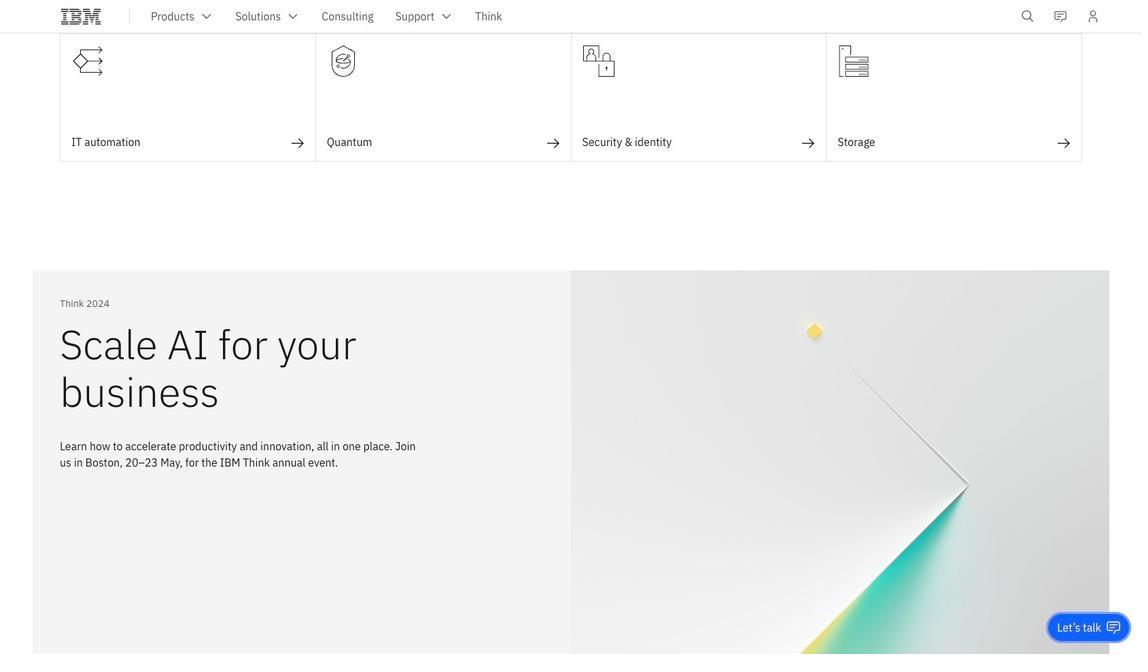 Task type: describe. For each thing, give the bounding box(es) containing it.
let's talk element
[[1058, 621, 1102, 636]]



